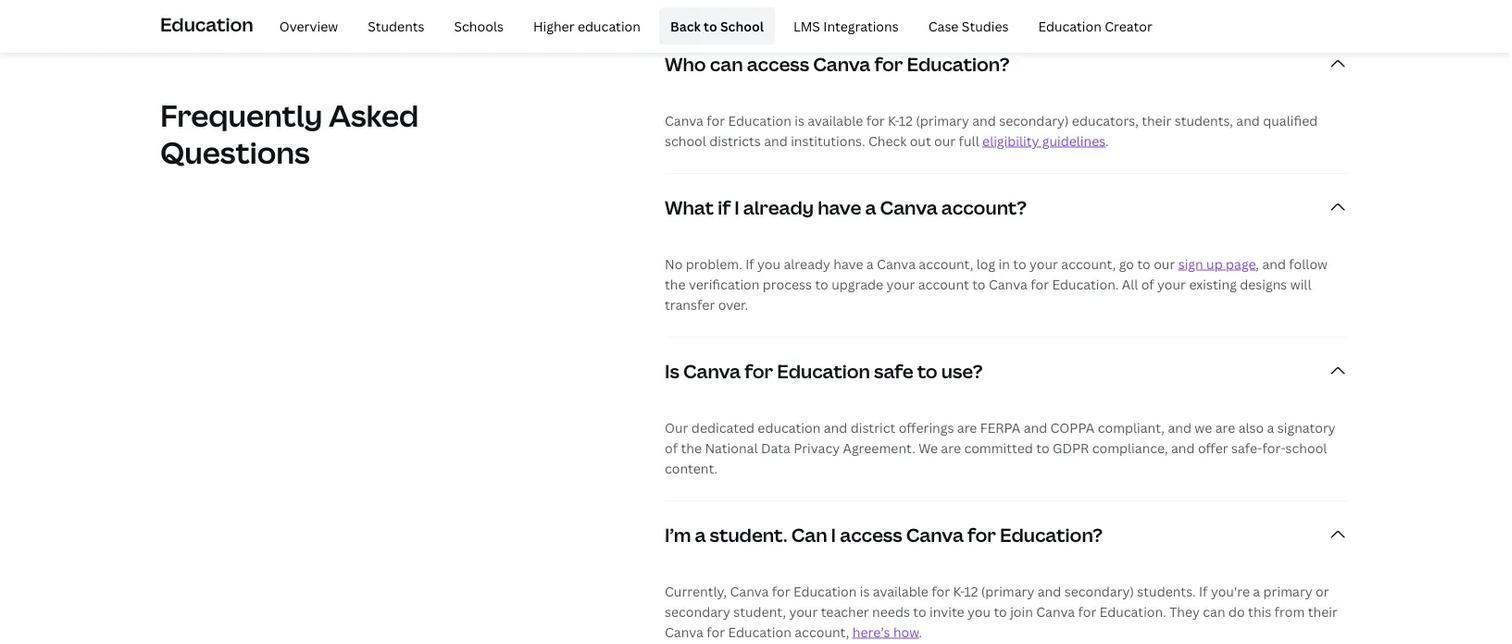Task type: describe. For each thing, give the bounding box(es) containing it.
committed
[[965, 439, 1034, 457]]

account
[[919, 275, 970, 293]]

teacher
[[821, 603, 869, 621]]

i'm a student. can i access canva for education? button
[[665, 502, 1350, 568]]

and up privacy
[[824, 419, 848, 437]]

is inside currently, canva for education is available for k-12 (primary and secondary) students. if you're a primary or secondary student, your teacher needs to invite you to join canva for education. they can do this from their canva for education account,
[[860, 583, 870, 600]]

is
[[665, 358, 680, 384]]

or
[[1316, 583, 1330, 600]]

for up check
[[867, 111, 885, 129]]

do
[[1229, 603, 1246, 621]]

their inside currently, canva for education is available for k-12 (primary and secondary) students. if you're a primary or secondary student, your teacher needs to invite you to join canva for education. they can do this from their canva for education account,
[[1309, 603, 1338, 621]]

and left qualified
[[1237, 111, 1261, 129]]

asked
[[329, 94, 419, 135]]

out
[[910, 132, 932, 149]]

what
[[665, 194, 714, 220]]

a inside the our dedicated education and district offerings are ferpa and coppa compliant, and we are also a signatory of the national data privacy agreement. we are committed to gdpr compliance, and offer safe-for-school content.
[[1268, 419, 1275, 437]]

dedicated
[[692, 419, 755, 437]]

menu bar containing overview
[[261, 7, 1164, 44]]

districts
[[710, 132, 761, 149]]

available inside canva for education is available for k-12 (primary and secondary) educators, their students, and qualified school districts and institutions. check out our full
[[808, 111, 864, 129]]

i'm a student. can i access canva for education?
[[665, 522, 1103, 548]]

log
[[977, 255, 996, 273]]

available inside currently, canva for education is available for k-12 (primary and secondary) students. if you're a primary or secondary student, your teacher needs to invite you to join canva for education. they can do this from their canva for education account,
[[873, 583, 929, 600]]

to right go
[[1138, 255, 1151, 273]]

eligibility
[[983, 132, 1040, 149]]

from
[[1275, 603, 1305, 621]]

you're
[[1211, 583, 1250, 600]]

lms
[[794, 17, 821, 35]]

12 inside currently, canva for education is available for k-12 (primary and secondary) students. if you're a primary or secondary student, your teacher needs to invite you to join canva for education. they can do this from their canva for education account,
[[965, 583, 978, 600]]

account, inside currently, canva for education is available for k-12 (primary and secondary) students. if you're a primary or secondary student, your teacher needs to invite you to join canva for education. they can do this from their canva for education account,
[[795, 624, 850, 641]]

who can access canva for education?
[[665, 51, 1010, 76]]

questions
[[160, 132, 310, 172]]

sign up page link
[[1179, 255, 1256, 273]]

full
[[959, 132, 980, 149]]

canva up invite
[[907, 522, 964, 548]]

higher education
[[533, 17, 641, 35]]

for up student,
[[772, 583, 791, 600]]

and inside ', and follow the verification process to upgrade your account to canva for education. all of your existing designs will transfer over.'
[[1263, 255, 1287, 273]]

offer
[[1198, 439, 1229, 457]]

for-
[[1263, 439, 1286, 457]]

to down log
[[973, 275, 986, 293]]

secondary) inside currently, canva for education is available for k-12 (primary and secondary) students. if you're a primary or secondary student, your teacher needs to invite you to join canva for education. they can do this from their canva for education account,
[[1065, 583, 1135, 600]]

compliant,
[[1098, 419, 1165, 437]]

for up the 'dedicated'
[[745, 358, 774, 384]]

students link
[[357, 7, 436, 44]]

sign
[[1179, 255, 1204, 273]]

i'm
[[665, 522, 691, 548]]

k- inside currently, canva for education is available for k-12 (primary and secondary) students. if you're a primary or secondary student, your teacher needs to invite you to join canva for education. they can do this from their canva for education account,
[[954, 583, 965, 600]]

to right in
[[1014, 255, 1027, 273]]

coppa
[[1051, 419, 1095, 437]]

students
[[368, 17, 425, 35]]

higher
[[533, 17, 575, 35]]

integrations
[[824, 17, 899, 35]]

school inside the our dedicated education and district offerings are ferpa and coppa compliant, and we are also a signatory of the national data privacy agreement. we are committed to gdpr compliance, and offer safe-for-school content.
[[1286, 439, 1328, 457]]

have inside dropdown button
[[818, 194, 862, 220]]

currently,
[[665, 583, 727, 600]]

canva for education is available for k-12 (primary and secondary) educators, their students, and qualified school districts and institutions. check out our full
[[665, 111, 1318, 149]]

education creator link
[[1028, 7, 1164, 44]]

for right join
[[1079, 603, 1097, 621]]

safe
[[874, 358, 914, 384]]

already inside what if i already have a canva account? dropdown button
[[744, 194, 814, 220]]

1 vertical spatial already
[[784, 255, 831, 273]]

education inside 'education creator' link
[[1039, 17, 1102, 35]]

existing
[[1190, 275, 1237, 293]]

0 vertical spatial access
[[747, 51, 810, 76]]

, and follow the verification process to upgrade your account to canva for education. all of your existing designs will transfer over.
[[665, 255, 1328, 313]]

back to school
[[671, 17, 764, 35]]

overview link
[[268, 7, 349, 44]]

education inside is canva for education safe to use? dropdown button
[[777, 358, 871, 384]]

your down sign
[[1158, 275, 1187, 293]]

no problem. if you already have a canva account, log in to your account, go to our sign up page
[[665, 255, 1256, 273]]

qualified
[[1264, 111, 1318, 129]]

,
[[1256, 255, 1260, 273]]

this
[[1249, 603, 1272, 621]]

for down secondary
[[707, 624, 725, 641]]

content.
[[665, 460, 718, 477]]

designs
[[1240, 275, 1288, 293]]

upgrade
[[832, 275, 884, 293]]

agreement.
[[843, 439, 916, 457]]

what if i already have a canva account?
[[665, 194, 1027, 220]]

schools link
[[443, 7, 515, 44]]

ferpa
[[981, 419, 1021, 437]]

canva down secondary
[[665, 624, 704, 641]]

canva right is at the bottom
[[684, 358, 741, 384]]

12 inside canva for education is available for k-12 (primary and secondary) educators, their students, and qualified school districts and institutions. check out our full
[[899, 111, 913, 129]]

and up full
[[973, 111, 996, 129]]

safe-
[[1232, 439, 1263, 457]]

problem.
[[686, 255, 743, 273]]

secondary) inside canva for education is available for k-12 (primary and secondary) educators, their students, and qualified school districts and institutions. check out our full
[[1000, 111, 1069, 129]]

education inside the our dedicated education and district offerings are ferpa and coppa compliant, and we are also a signatory of the national data privacy agreement. we are committed to gdpr compliance, and offer safe-for-school content.
[[758, 419, 821, 437]]

of inside ', and follow the verification process to upgrade your account to canva for education. all of your existing designs will transfer over.'
[[1142, 275, 1155, 293]]

who
[[665, 51, 706, 76]]

for up districts
[[707, 111, 725, 129]]

is canva for education safe to use?
[[665, 358, 983, 384]]

process
[[763, 275, 812, 293]]

for up currently, canva for education is available for k-12 (primary and secondary) students. if you're a primary or secondary student, your teacher needs to invite you to join canva for education. they can do this from their canva for education account,
[[968, 522, 997, 548]]

can inside currently, canva for education is available for k-12 (primary and secondary) students. if you're a primary or secondary student, your teacher needs to invite you to join canva for education. they can do this from their canva for education account,
[[1204, 603, 1226, 621]]

lms integrations
[[794, 17, 899, 35]]



Task type: vqa. For each thing, say whether or not it's contained in the screenshot.
fonts,
no



Task type: locate. For each thing, give the bounding box(es) containing it.
1 horizontal spatial (primary
[[982, 583, 1035, 600]]

to right safe
[[918, 358, 938, 384]]

if up verification on the top of page
[[746, 255, 755, 273]]

a right i'm
[[695, 522, 706, 548]]

case
[[929, 17, 959, 35]]

education
[[578, 17, 641, 35], [758, 419, 821, 437]]

account,
[[919, 255, 974, 273], [1062, 255, 1117, 273], [795, 624, 850, 641]]

0 vertical spatial (primary
[[916, 111, 970, 129]]

0 vertical spatial education?
[[907, 51, 1010, 76]]

0 horizontal spatial you
[[758, 255, 781, 273]]

follow
[[1290, 255, 1328, 273]]

frequently asked questions
[[160, 94, 419, 172]]

1 vertical spatial have
[[834, 255, 864, 273]]

no
[[665, 255, 683, 273]]

is up "institutions."
[[795, 111, 805, 129]]

0 vertical spatial secondary)
[[1000, 111, 1069, 129]]

canva down in
[[989, 275, 1028, 293]]

1 vertical spatial is
[[860, 583, 870, 600]]

your left teacher
[[790, 603, 818, 621]]

guidelines
[[1043, 132, 1106, 149]]

1 vertical spatial our
[[1154, 255, 1176, 273]]

0 horizontal spatial 12
[[899, 111, 913, 129]]

available up needs
[[873, 583, 929, 600]]

0 vertical spatial is
[[795, 111, 805, 129]]

canva up student,
[[730, 583, 769, 600]]

education. inside ', and follow the verification process to upgrade your account to canva for education. all of your existing designs will transfer over.'
[[1053, 275, 1119, 293]]

to inside menu bar
[[704, 17, 718, 35]]

data
[[761, 439, 791, 457]]

educators,
[[1072, 111, 1139, 129]]

schools
[[454, 17, 504, 35]]

is inside canva for education is available for k-12 (primary and secondary) educators, their students, and qualified school districts and institutions. check out our full
[[795, 111, 805, 129]]

menu bar
[[261, 7, 1164, 44]]

institutions.
[[791, 132, 866, 149]]

1 vertical spatial (primary
[[982, 583, 1035, 600]]

students.
[[1138, 583, 1196, 600]]

1 horizontal spatial 12
[[965, 583, 978, 600]]

studies
[[962, 17, 1009, 35]]

(primary inside canva for education is available for k-12 (primary and secondary) educators, their students, and qualified school districts and institutions. check out our full
[[916, 111, 970, 129]]

and right ferpa
[[1024, 419, 1048, 437]]

a up upgrade
[[867, 255, 874, 273]]

national
[[705, 439, 758, 457]]

school inside canva for education is available for k-12 (primary and secondary) educators, their students, and qualified school districts and institutions. check out our full
[[665, 132, 707, 149]]

0 horizontal spatial can
[[710, 51, 743, 76]]

school left districts
[[665, 132, 707, 149]]

you up "process"
[[758, 255, 781, 273]]

of right all
[[1142, 275, 1155, 293]]

0 vertical spatial 12
[[899, 111, 913, 129]]

of down our
[[665, 439, 678, 457]]

offerings
[[899, 419, 954, 437]]

0 vertical spatial education
[[578, 17, 641, 35]]

you inside currently, canva for education is available for k-12 (primary and secondary) students. if you're a primary or secondary student, your teacher needs to invite you to join canva for education. they can do this from their canva for education account,
[[968, 603, 991, 621]]

0 horizontal spatial account,
[[795, 624, 850, 641]]

we
[[919, 439, 938, 457]]

education
[[160, 11, 254, 36], [1039, 17, 1102, 35], [729, 111, 792, 129], [777, 358, 871, 384], [794, 583, 857, 600], [729, 624, 792, 641]]

use?
[[942, 358, 983, 384]]

1 horizontal spatial can
[[1204, 603, 1226, 621]]

if
[[746, 255, 755, 273], [1200, 583, 1208, 600]]

(primary
[[916, 111, 970, 129], [982, 583, 1035, 600]]

1 vertical spatial education?
[[1000, 522, 1103, 548]]

1 horizontal spatial you
[[968, 603, 991, 621]]

1 vertical spatial education.
[[1100, 603, 1167, 621]]

check
[[869, 132, 907, 149]]

school
[[721, 17, 764, 35]]

2 horizontal spatial account,
[[1062, 255, 1117, 273]]

canva down out
[[880, 194, 938, 220]]

transfer
[[665, 296, 715, 313]]

if inside currently, canva for education is available for k-12 (primary and secondary) students. if you're a primary or secondary student, your teacher needs to invite you to join canva for education. they can do this from their canva for education account,
[[1200, 583, 1208, 600]]

is up teacher
[[860, 583, 870, 600]]

1 vertical spatial available
[[873, 583, 929, 600]]

1 horizontal spatial available
[[873, 583, 929, 600]]

(primary up join
[[982, 583, 1035, 600]]

canva
[[813, 51, 871, 76], [665, 111, 704, 129], [880, 194, 938, 220], [877, 255, 916, 273], [989, 275, 1028, 293], [684, 358, 741, 384], [907, 522, 964, 548], [730, 583, 769, 600], [1037, 603, 1076, 621], [665, 624, 704, 641]]

up
[[1207, 255, 1223, 273]]

to inside the our dedicated education and district offerings are ferpa and coppa compliant, and we are also a signatory of the national data privacy agreement. we are committed to gdpr compliance, and offer safe-for-school content.
[[1037, 439, 1050, 457]]

and right ","
[[1263, 255, 1287, 273]]

your right in
[[1030, 255, 1059, 273]]

their left students,
[[1142, 111, 1172, 129]]

the inside the our dedicated education and district offerings are ferpa and coppa compliant, and we are also a signatory of the national data privacy agreement. we are committed to gdpr compliance, and offer safe-for-school content.
[[681, 439, 702, 457]]

1 horizontal spatial k-
[[954, 583, 965, 600]]

education? up join
[[1000, 522, 1103, 548]]

1 vertical spatial school
[[1286, 439, 1328, 457]]

already right if
[[744, 194, 814, 220]]

will
[[1291, 275, 1312, 293]]

eligibility guidelines link
[[983, 132, 1106, 149]]

access down lms
[[747, 51, 810, 76]]

0 vertical spatial have
[[818, 194, 862, 220]]

what if i already have a canva account? button
[[665, 174, 1350, 241]]

0 vertical spatial if
[[746, 255, 755, 273]]

available up "institutions."
[[808, 111, 864, 129]]

a up this
[[1254, 583, 1261, 600]]

page
[[1226, 255, 1256, 273]]

1 vertical spatial can
[[1204, 603, 1226, 621]]

the inside ', and follow the verification process to upgrade your account to canva for education. all of your existing designs will transfer over.'
[[665, 275, 686, 293]]

a right also
[[1268, 419, 1275, 437]]

and down we
[[1172, 439, 1195, 457]]

1 horizontal spatial account,
[[919, 255, 974, 273]]

canva down lms integrations link
[[813, 51, 871, 76]]

0 vertical spatial their
[[1142, 111, 1172, 129]]

you right invite
[[968, 603, 991, 621]]

1 horizontal spatial if
[[1200, 583, 1208, 600]]

for down integrations
[[875, 51, 904, 76]]

already up "process"
[[784, 255, 831, 273]]

12
[[899, 111, 913, 129], [965, 583, 978, 600]]

1 vertical spatial access
[[840, 522, 903, 548]]

access
[[747, 51, 810, 76], [840, 522, 903, 548]]

0 horizontal spatial education
[[578, 17, 641, 35]]

i right if
[[735, 194, 740, 220]]

1 horizontal spatial i
[[831, 522, 837, 548]]

canva up upgrade
[[877, 255, 916, 273]]

education? down case studies link
[[907, 51, 1010, 76]]

education inside canva for education is available for k-12 (primary and secondary) educators, their students, and qualified school districts and institutions. check out our full
[[729, 111, 792, 129]]

already
[[744, 194, 814, 220], [784, 255, 831, 273]]

for up invite
[[932, 583, 950, 600]]

students,
[[1175, 111, 1234, 129]]

lms integrations link
[[783, 7, 910, 44]]

education?
[[907, 51, 1010, 76], [1000, 522, 1103, 548]]

and left we
[[1168, 419, 1192, 437]]

0 horizontal spatial of
[[665, 439, 678, 457]]

their
[[1142, 111, 1172, 129], [1309, 603, 1338, 621]]

1 vertical spatial i
[[831, 522, 837, 548]]

case studies
[[929, 17, 1009, 35]]

0 vertical spatial education.
[[1053, 275, 1119, 293]]

are right we
[[1216, 419, 1236, 437]]

can inside dropdown button
[[710, 51, 743, 76]]

0 horizontal spatial (primary
[[916, 111, 970, 129]]

0 vertical spatial the
[[665, 275, 686, 293]]

student,
[[734, 603, 786, 621]]

currently, canva for education is available for k-12 (primary and secondary) students. if you're a primary or secondary student, your teacher needs to invite you to join canva for education. they can do this from their canva for education account,
[[665, 583, 1338, 641]]

i right can
[[831, 522, 837, 548]]

to left join
[[994, 603, 1008, 621]]

1 horizontal spatial their
[[1309, 603, 1338, 621]]

secondary) left students.
[[1065, 583, 1135, 600]]

their down the or
[[1309, 603, 1338, 621]]

frequently
[[160, 94, 323, 135]]

1 horizontal spatial of
[[1142, 275, 1155, 293]]

0 horizontal spatial their
[[1142, 111, 1172, 129]]

is
[[795, 111, 805, 129], [860, 583, 870, 600]]

verification
[[689, 275, 760, 293]]

a down check
[[866, 194, 877, 220]]

our
[[935, 132, 956, 149], [1154, 255, 1176, 273]]

0 horizontal spatial our
[[935, 132, 956, 149]]

are
[[958, 419, 978, 437], [1216, 419, 1236, 437], [941, 439, 961, 457]]

back to school link
[[659, 7, 775, 44]]

and inside currently, canva for education is available for k-12 (primary and secondary) students. if you're a primary or secondary student, your teacher needs to invite you to join canva for education. they can do this from their canva for education account,
[[1038, 583, 1062, 600]]

1 horizontal spatial our
[[1154, 255, 1176, 273]]

to right the back
[[704, 17, 718, 35]]

1 vertical spatial k-
[[954, 583, 965, 600]]

secondary) up eligibility guidelines link
[[1000, 111, 1069, 129]]

12 up invite
[[965, 583, 978, 600]]

available
[[808, 111, 864, 129], [873, 583, 929, 600]]

to right "process"
[[816, 275, 829, 293]]

0 horizontal spatial school
[[665, 132, 707, 149]]

education right higher
[[578, 17, 641, 35]]

.
[[1106, 132, 1109, 149]]

to left invite
[[914, 603, 927, 621]]

we
[[1195, 419, 1213, 437]]

canva down who
[[665, 111, 704, 129]]

1 horizontal spatial school
[[1286, 439, 1328, 457]]

you
[[758, 255, 781, 273], [968, 603, 991, 621]]

all
[[1122, 275, 1139, 293]]

the up content.
[[681, 439, 702, 457]]

12 up out
[[899, 111, 913, 129]]

1 vertical spatial of
[[665, 439, 678, 457]]

education. left all
[[1053, 275, 1119, 293]]

canva right join
[[1037, 603, 1076, 621]]

k- up invite
[[954, 583, 965, 600]]

can
[[710, 51, 743, 76], [1204, 603, 1226, 621]]

can left do
[[1204, 603, 1226, 621]]

0 vertical spatial already
[[744, 194, 814, 220]]

your left account at the top
[[887, 275, 915, 293]]

1 vertical spatial 12
[[965, 583, 978, 600]]

0 horizontal spatial i
[[735, 194, 740, 220]]

of inside the our dedicated education and district offerings are ferpa and coppa compliant, and we are also a signatory of the national data privacy agreement. we are committed to gdpr compliance, and offer safe-for-school content.
[[665, 439, 678, 457]]

0 horizontal spatial access
[[747, 51, 810, 76]]

0 vertical spatial school
[[665, 132, 707, 149]]

can down back to school link
[[710, 51, 743, 76]]

account, left go
[[1062, 255, 1117, 273]]

education creator
[[1039, 17, 1153, 35]]

our left sign
[[1154, 255, 1176, 273]]

1 vertical spatial education
[[758, 419, 821, 437]]

their inside canva for education is available for k-12 (primary and secondary) educators, their students, and qualified school districts and institutions. check out our full
[[1142, 111, 1172, 129]]

1 vertical spatial their
[[1309, 603, 1338, 621]]

0 vertical spatial i
[[735, 194, 740, 220]]

for inside ', and follow the verification process to upgrade your account to canva for education. all of your existing designs will transfer over.'
[[1031, 275, 1050, 293]]

back
[[671, 17, 701, 35]]

access right can
[[840, 522, 903, 548]]

0 horizontal spatial available
[[808, 111, 864, 129]]

and right districts
[[764, 132, 788, 149]]

k- inside canva for education is available for k-12 (primary and secondary) educators, their students, and qualified school districts and institutions. check out our full
[[888, 111, 899, 129]]

0 horizontal spatial is
[[795, 111, 805, 129]]

who can access canva for education? button
[[665, 30, 1350, 97]]

0 vertical spatial you
[[758, 255, 781, 273]]

account, down teacher
[[795, 624, 850, 641]]

0 vertical spatial available
[[808, 111, 864, 129]]

(primary up out
[[916, 111, 970, 129]]

education. inside currently, canva for education is available for k-12 (primary and secondary) students. if you're a primary or secondary student, your teacher needs to invite you to join canva for education. they can do this from their canva for education account,
[[1100, 603, 1167, 621]]

to left gdpr
[[1037, 439, 1050, 457]]

are right we at the right
[[941, 439, 961, 457]]

1 horizontal spatial education
[[758, 419, 821, 437]]

gdpr
[[1053, 439, 1090, 457]]

education up data
[[758, 419, 821, 437]]

1 horizontal spatial is
[[860, 583, 870, 600]]

(primary inside currently, canva for education is available for k-12 (primary and secondary) students. if you're a primary or secondary student, your teacher needs to invite you to join canva for education. they can do this from their canva for education account,
[[982, 583, 1035, 600]]

account, up account at the top
[[919, 255, 974, 273]]

a inside currently, canva for education is available for k-12 (primary and secondary) students. if you're a primary or secondary student, your teacher needs to invite you to join canva for education. they can do this from their canva for education account,
[[1254, 583, 1261, 600]]

school
[[665, 132, 707, 149], [1286, 439, 1328, 457]]

the down no
[[665, 275, 686, 293]]

1 vertical spatial secondary)
[[1065, 583, 1135, 600]]

the
[[665, 275, 686, 293], [681, 439, 702, 457]]

have down "institutions."
[[818, 194, 862, 220]]

also
[[1239, 419, 1265, 437]]

your
[[1030, 255, 1059, 273], [887, 275, 915, 293], [1158, 275, 1187, 293], [790, 603, 818, 621]]

0 horizontal spatial k-
[[888, 111, 899, 129]]

your inside currently, canva for education is available for k-12 (primary and secondary) students. if you're a primary or secondary student, your teacher needs to invite you to join canva for education. they can do this from their canva for education account,
[[790, 603, 818, 621]]

and
[[973, 111, 996, 129], [1237, 111, 1261, 129], [764, 132, 788, 149], [1263, 255, 1287, 273], [824, 419, 848, 437], [1024, 419, 1048, 437], [1168, 419, 1192, 437], [1172, 439, 1195, 457], [1038, 583, 1062, 600]]

1 horizontal spatial access
[[840, 522, 903, 548]]

education. down students.
[[1100, 603, 1167, 621]]

are left ferpa
[[958, 419, 978, 437]]

0 vertical spatial can
[[710, 51, 743, 76]]

canva inside ', and follow the verification process to upgrade your account to canva for education. all of your existing designs will transfer over.'
[[989, 275, 1028, 293]]

overview
[[279, 17, 338, 35]]

eligibility guidelines .
[[983, 132, 1109, 149]]

our dedicated education and district offerings are ferpa and coppa compliant, and we are also a signatory of the national data privacy agreement. we are committed to gdpr compliance, and offer safe-for-school content.
[[665, 419, 1336, 477]]

1 vertical spatial the
[[681, 439, 702, 457]]

secondary
[[665, 603, 731, 621]]

our left full
[[935, 132, 956, 149]]

invite
[[930, 603, 965, 621]]

0 vertical spatial our
[[935, 132, 956, 149]]

can
[[792, 522, 828, 548]]

for down no problem. if you already have a canva account, log in to your account, go to our sign up page
[[1031, 275, 1050, 293]]

primary
[[1264, 583, 1313, 600]]

0 vertical spatial of
[[1142, 275, 1155, 293]]

k- up check
[[888, 111, 899, 129]]

to inside dropdown button
[[918, 358, 938, 384]]

our
[[665, 419, 689, 437]]

signatory
[[1278, 419, 1336, 437]]

school down signatory
[[1286, 439, 1328, 457]]

0 horizontal spatial if
[[746, 255, 755, 273]]

higher education link
[[522, 7, 652, 44]]

go
[[1120, 255, 1135, 273]]

creator
[[1105, 17, 1153, 35]]

our inside canva for education is available for k-12 (primary and secondary) educators, their students, and qualified school districts and institutions. check out our full
[[935, 132, 956, 149]]

and down i'm a student. can i access canva for education? dropdown button
[[1038, 583, 1062, 600]]

compliance,
[[1093, 439, 1169, 457]]

1 vertical spatial if
[[1200, 583, 1208, 600]]

district
[[851, 419, 896, 437]]

have up upgrade
[[834, 255, 864, 273]]

to
[[704, 17, 718, 35], [1014, 255, 1027, 273], [1138, 255, 1151, 273], [816, 275, 829, 293], [973, 275, 986, 293], [918, 358, 938, 384], [1037, 439, 1050, 457], [914, 603, 927, 621], [994, 603, 1008, 621]]

in
[[999, 255, 1010, 273]]

canva inside canva for education is available for k-12 (primary and secondary) educators, their students, and qualified school districts and institutions. check out our full
[[665, 111, 704, 129]]

1 vertical spatial you
[[968, 603, 991, 621]]

0 vertical spatial k-
[[888, 111, 899, 129]]

if left the you're
[[1200, 583, 1208, 600]]

secondary)
[[1000, 111, 1069, 129], [1065, 583, 1135, 600]]



